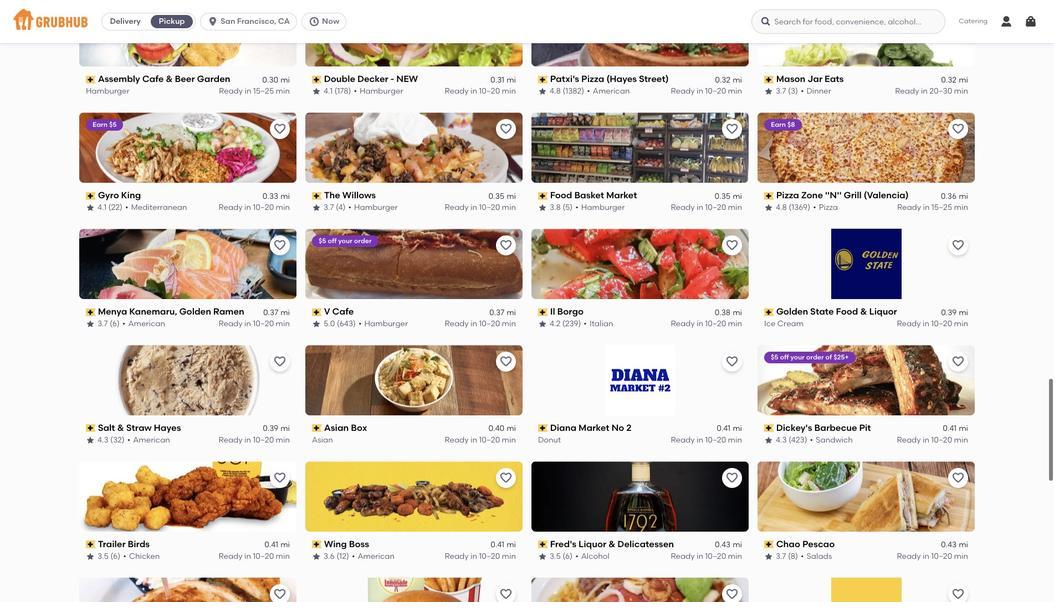 Task type: vqa. For each thing, say whether or not it's contained in the screenshot.


Task type: locate. For each thing, give the bounding box(es) containing it.
2 4.3 from the left
[[776, 436, 787, 445]]

15–25 down 0.30
[[253, 87, 274, 96]]

earn for pizza
[[771, 121, 786, 129]]

(239)
[[563, 319, 581, 329]]

0 horizontal spatial 15–25
[[253, 87, 274, 96]]

1 horizontal spatial $5
[[319, 237, 326, 245]]

san francisco, ca button
[[200, 13, 302, 31]]

ready in 20–30 min
[[896, 87, 969, 96]]

1 horizontal spatial golden
[[777, 307, 809, 317]]

order for cafe
[[354, 237, 372, 245]]

1 horizontal spatial order
[[807, 354, 824, 362]]

1 0.32 from the left
[[716, 75, 731, 85]]

trailer birds
[[98, 540, 150, 550]]

0.43 for fred's liquor & delicatessen
[[715, 541, 731, 550]]

2 0.37 from the left
[[490, 308, 505, 318]]

v cafe logo image
[[306, 229, 523, 300]]

save this restaurant image for the willows
[[500, 123, 513, 136]]

0.32 mi
[[716, 75, 743, 85], [942, 75, 969, 85]]

in for wing boss
[[471, 552, 477, 562]]

ready in 10–20 min for asian box
[[445, 436, 516, 445]]

3.7 down menya
[[98, 319, 108, 329]]

min
[[276, 87, 290, 96], [502, 87, 516, 96], [728, 87, 743, 96], [955, 87, 969, 96], [276, 203, 290, 212], [502, 203, 516, 212], [728, 203, 743, 212], [955, 203, 969, 212], [276, 319, 290, 329], [502, 319, 516, 329], [728, 319, 743, 329], [955, 319, 969, 329], [276, 436, 290, 445], [502, 436, 516, 445], [728, 436, 743, 445], [955, 436, 969, 445], [276, 552, 290, 562], [502, 552, 516, 562], [728, 552, 743, 562], [955, 552, 969, 562]]

market
[[607, 190, 637, 201], [579, 423, 610, 434]]

0 vertical spatial 4.1
[[324, 87, 333, 96]]

new
[[397, 74, 418, 85]]

1 vertical spatial 15–25
[[932, 203, 953, 212]]

(6) down trailer
[[111, 552, 120, 562]]

cafe
[[142, 74, 164, 85], [333, 307, 354, 317]]

1 horizontal spatial 0.39 mi
[[942, 308, 969, 318]]

order
[[354, 237, 372, 245], [807, 354, 824, 362]]

save this restaurant image for menya kanemaru, golden ramen logo
[[273, 239, 287, 252]]

italian
[[590, 319, 614, 329]]

0 horizontal spatial 0.39
[[263, 424, 278, 434]]

star icon image for double decker - new
[[312, 87, 321, 96]]

svg image
[[1000, 15, 1014, 28], [1025, 15, 1038, 28], [207, 16, 219, 27], [309, 16, 320, 27], [761, 16, 772, 27]]

in for menya kanemaru, golden ramen
[[245, 319, 251, 329]]

0 horizontal spatial food
[[551, 190, 573, 201]]

subscription pass image left the zone
[[765, 192, 775, 200]]

subscription pass image
[[312, 192, 322, 200], [765, 192, 775, 200], [86, 309, 96, 316], [312, 309, 322, 316], [538, 309, 548, 316], [86, 425, 96, 433], [312, 425, 322, 433], [765, 425, 775, 433], [86, 541, 96, 549], [312, 541, 322, 549], [765, 541, 775, 549]]

min for mason jar eats
[[955, 87, 969, 96]]

(22)
[[108, 203, 123, 212]]

(5)
[[563, 203, 573, 212]]

straw
[[126, 423, 152, 434]]

1 0.37 mi from the left
[[263, 308, 290, 318]]

eats
[[825, 74, 844, 85]]

in for gyro king
[[245, 203, 251, 212]]

subscription pass image left the mason on the right of page
[[765, 76, 775, 84]]

1 horizontal spatial 0.43 mi
[[942, 541, 969, 550]]

3.7 left (8)
[[776, 552, 787, 562]]

• right (12)
[[352, 552, 355, 562]]

menya
[[98, 307, 127, 317]]

subscription pass image left salt
[[86, 425, 96, 433]]

• for liquor
[[576, 552, 579, 562]]

min for diana market no 2
[[728, 436, 743, 445]]

1 horizontal spatial off
[[781, 354, 789, 362]]

• right (8)
[[801, 552, 804, 562]]

0.40
[[489, 424, 505, 434]]

delivery
[[110, 17, 141, 26]]

(6) down 'fred's'
[[563, 552, 573, 562]]

0.37 for menya kanemaru, golden ramen
[[263, 308, 278, 318]]

subscription pass image left dickey's
[[765, 425, 775, 433]]

1 vertical spatial 4.8
[[776, 203, 787, 212]]

hamburger down decker
[[360, 87, 403, 96]]

subscription pass image left asian box
[[312, 425, 322, 433]]

dickey's barbecue pit logo image
[[758, 346, 976, 416]]

• for birds
[[123, 552, 126, 562]]

garden
[[197, 74, 230, 85]]

4.3 (423)
[[776, 436, 808, 445]]

asian
[[324, 423, 349, 434], [312, 436, 333, 445]]

wing boss logo image
[[306, 462, 523, 532]]

2 vertical spatial pizza
[[820, 203, 839, 212]]

0 horizontal spatial cafe
[[142, 74, 164, 85]]

ready in 15–25 min
[[219, 87, 290, 96], [898, 203, 969, 212]]

golden up cream
[[777, 307, 809, 317]]

market right the basket
[[607, 190, 637, 201]]

star icon image for the willows
[[312, 204, 321, 212]]

0.37 mi for v cafe
[[490, 308, 516, 318]]

2 3.5 from the left
[[550, 552, 561, 562]]

ready in 10–20 min for the willows
[[445, 203, 516, 212]]

american down 'boss'
[[358, 552, 395, 562]]

3.6
[[324, 552, 335, 562]]

hamburger right (643)
[[365, 319, 408, 329]]

kfc logo image
[[306, 578, 523, 603]]

10–20 for diana market no 2
[[706, 436, 727, 445]]

off down 3.7 (4)
[[328, 237, 337, 245]]

earn down assembly
[[93, 121, 108, 129]]

golden state food & liquor logo image
[[832, 229, 902, 300]]

star icon image left 3.7 (6)
[[86, 320, 95, 329]]

subscription pass image for salt & straw hayes
[[86, 425, 96, 433]]

1 vertical spatial 0.39 mi
[[263, 424, 290, 434]]

0 horizontal spatial 0.32
[[716, 75, 731, 85]]

1 horizontal spatial 15–25
[[932, 203, 953, 212]]

american down kanemaru,
[[128, 319, 165, 329]]

the willows
[[324, 190, 376, 201]]

trailer birds logo image
[[79, 462, 297, 532]]

cafe left "beer"
[[142, 74, 164, 85]]

star icon image for mason jar eats
[[765, 87, 774, 96]]

star icon image left 3.7 (8)
[[765, 553, 774, 562]]

max's opera cafe logo image
[[79, 578, 297, 603]]

• sandwich
[[811, 436, 853, 445]]

0 horizontal spatial off
[[328, 237, 337, 245]]

box
[[351, 423, 367, 434]]

0 vertical spatial asian
[[324, 423, 349, 434]]

2 earn from the left
[[771, 121, 786, 129]]

golden left ramen on the left bottom
[[179, 307, 211, 317]]

pizza zone ''n'' grill (valencia) logo image
[[758, 113, 976, 183]]

• american down 'boss'
[[352, 552, 395, 562]]

2
[[627, 423, 632, 434]]

double decker - new logo image
[[306, 0, 523, 67]]

chao pescao logo image
[[758, 462, 976, 532]]

in
[[245, 87, 251, 96], [471, 87, 477, 96], [697, 87, 704, 96], [922, 87, 928, 96], [245, 203, 251, 212], [471, 203, 477, 212], [697, 203, 704, 212], [924, 203, 930, 212], [245, 319, 251, 329], [471, 319, 477, 329], [697, 319, 704, 329], [923, 319, 930, 329], [245, 436, 251, 445], [471, 436, 477, 445], [697, 436, 704, 445], [923, 436, 930, 445], [245, 552, 251, 562], [471, 552, 477, 562], [697, 552, 704, 562], [923, 552, 930, 562]]

• right (239)
[[584, 319, 587, 329]]

1 horizontal spatial 0.35
[[715, 192, 731, 201]]

1 horizontal spatial 0.32 mi
[[942, 75, 969, 85]]

pit
[[860, 423, 872, 434]]

• hamburger down decker
[[354, 87, 403, 96]]

el castillito logo image
[[832, 578, 902, 603]]

• right (178)
[[354, 87, 357, 96]]

0.37 mi right ramen on the left bottom
[[263, 308, 290, 318]]

ready for golden state food & liquor
[[898, 319, 922, 329]]

4.1 for double decker - new
[[324, 87, 333, 96]]

subscription pass image for food basket market
[[538, 192, 548, 200]]

star icon image left • alcohol
[[538, 553, 547, 562]]

$5 down 3.7 (4)
[[319, 237, 326, 245]]

cafe for v
[[333, 307, 354, 317]]

asian left box
[[324, 423, 349, 434]]

basket
[[575, 190, 605, 201]]

order left of
[[807, 354, 824, 362]]

ready for patxi's pizza (hayes street)
[[671, 87, 695, 96]]

1 vertical spatial asian
[[312, 436, 333, 445]]

pizza for patxi's
[[582, 74, 605, 85]]

ready
[[219, 87, 243, 96], [445, 87, 469, 96], [671, 87, 695, 96], [896, 87, 920, 96], [219, 203, 243, 212], [445, 203, 469, 212], [671, 203, 695, 212], [898, 203, 922, 212], [219, 319, 243, 329], [445, 319, 469, 329], [671, 319, 695, 329], [898, 319, 922, 329], [219, 436, 243, 445], [445, 436, 469, 445], [671, 436, 695, 445], [898, 436, 922, 445], [219, 552, 243, 562], [445, 552, 469, 562], [671, 552, 695, 562], [898, 552, 922, 562]]

0 horizontal spatial 3.5
[[98, 552, 109, 562]]

golden
[[179, 307, 211, 317], [777, 307, 809, 317]]

& up (32)
[[117, 423, 124, 434]]

assembly cafe & beer garden
[[98, 74, 230, 85]]

0.35
[[489, 192, 505, 201], [715, 192, 731, 201]]

10–20 for food basket market
[[706, 203, 727, 212]]

0.43 mi
[[715, 541, 743, 550], [942, 541, 969, 550]]

10–20 for golden state food & liquor
[[932, 319, 953, 329]]

0 horizontal spatial 0.32 mi
[[716, 75, 743, 85]]

0.31
[[491, 75, 505, 85]]

• for borgo
[[584, 319, 587, 329]]

ready for mason jar eats
[[896, 87, 920, 96]]

menya kanemaru, golden ramen
[[98, 307, 244, 317]]

• hamburger
[[354, 87, 403, 96], [349, 203, 398, 212], [576, 203, 625, 212], [359, 319, 408, 329]]

min for gyro king
[[276, 203, 290, 212]]

• american down patxi's pizza (hayes street)
[[587, 87, 630, 96]]

0 horizontal spatial your
[[338, 237, 353, 245]]

3.7 for the willows
[[324, 203, 334, 212]]

subscription pass image
[[86, 76, 96, 84], [312, 76, 322, 84], [538, 76, 548, 84], [765, 76, 775, 84], [86, 192, 96, 200], [538, 192, 548, 200], [765, 309, 775, 316], [538, 425, 548, 433], [538, 541, 548, 549]]

1 3.5 from the left
[[98, 552, 109, 562]]

american
[[593, 87, 630, 96], [128, 319, 165, 329], [133, 436, 170, 445], [358, 552, 395, 562]]

• american for &
[[127, 436, 170, 445]]

0 horizontal spatial golden
[[179, 307, 211, 317]]

patxi's
[[551, 74, 580, 85]]

3.5 down trailer
[[98, 552, 109, 562]]

1 vertical spatial ready in 15–25 min
[[898, 203, 969, 212]]

off down ice cream
[[781, 354, 789, 362]]

0.32 mi for patxi's pizza (hayes street)
[[716, 75, 743, 85]]

subscription pass image left the basket
[[538, 192, 548, 200]]

subscription pass image for v cafe
[[312, 309, 322, 316]]

3.7 left (3)
[[776, 87, 787, 96]]

''n''
[[826, 190, 842, 201]]

jar
[[808, 74, 823, 85]]

min for trailer birds
[[276, 552, 290, 562]]

svg image inside now button
[[309, 16, 320, 27]]

star icon image left 4.8 (1382)
[[538, 87, 547, 96]]

3.5 (6) down trailer
[[98, 552, 120, 562]]

1 0.37 from the left
[[263, 308, 278, 318]]

(6) down menya
[[110, 319, 120, 329]]

• down the zone
[[814, 203, 817, 212]]

dickey's barbecue pit
[[777, 423, 872, 434]]

2 horizontal spatial pizza
[[820, 203, 839, 212]]

• hamburger right (643)
[[359, 319, 408, 329]]

san
[[221, 17, 235, 26]]

1 horizontal spatial earn
[[771, 121, 786, 129]]

your left of
[[791, 354, 805, 362]]

earn for gyro
[[93, 121, 108, 129]]

0 horizontal spatial order
[[354, 237, 372, 245]]

4.1 left (178)
[[324, 87, 333, 96]]

save this restaurant image
[[273, 6, 287, 20], [273, 123, 287, 136], [500, 123, 513, 136], [726, 239, 739, 252], [952, 239, 966, 252], [273, 356, 287, 369], [500, 356, 513, 369], [952, 356, 966, 369], [273, 472, 287, 485], [952, 472, 966, 485], [500, 588, 513, 602]]

min for wing boss
[[502, 552, 516, 562]]

v cafe
[[324, 307, 354, 317]]

fred's liquor & delicatessen logo image
[[532, 462, 749, 532]]

0 horizontal spatial 4.1
[[98, 203, 107, 212]]

save this restaurant image
[[952, 6, 966, 20], [726, 123, 739, 136], [952, 123, 966, 136], [273, 239, 287, 252], [500, 239, 513, 252], [726, 356, 739, 369], [500, 472, 513, 485], [726, 472, 739, 485], [273, 588, 287, 602], [726, 588, 739, 602], [952, 588, 966, 602]]

10–20
[[479, 87, 500, 96], [706, 87, 727, 96], [253, 203, 274, 212], [479, 203, 500, 212], [706, 203, 727, 212], [253, 319, 274, 329], [479, 319, 500, 329], [706, 319, 727, 329], [932, 319, 953, 329], [253, 436, 274, 445], [479, 436, 500, 445], [706, 436, 727, 445], [932, 436, 953, 445], [253, 552, 274, 562], [479, 552, 500, 562], [706, 552, 727, 562], [932, 552, 953, 562]]

2 3.5 (6) from the left
[[550, 552, 573, 562]]

0 vertical spatial ready in 15–25 min
[[219, 87, 290, 96]]

0 vertical spatial 15–25
[[253, 87, 274, 96]]

francisco,
[[237, 17, 276, 26]]

0 vertical spatial pizza
[[582, 74, 605, 85]]

10–20 for menya kanemaru, golden ramen
[[253, 319, 274, 329]]

1 earn from the left
[[93, 121, 108, 129]]

american down patxi's pizza (hayes street)
[[593, 87, 630, 96]]

2 0.43 from the left
[[942, 541, 957, 550]]

save this restaurant button for mason jar eats logo
[[949, 3, 969, 23]]

• american down salt & straw hayes
[[127, 436, 170, 445]]

$5 down assembly
[[109, 121, 117, 129]]

ready in 10–20 min for dickey's barbecue pit
[[898, 436, 969, 445]]

• dinner
[[801, 87, 832, 96]]

2 horizontal spatial $5
[[771, 354, 779, 362]]

1 horizontal spatial 0.43
[[942, 541, 957, 550]]

1 vertical spatial 4.1
[[98, 203, 107, 212]]

0 horizontal spatial 4.3
[[98, 436, 109, 445]]

subscription pass image left patxi's on the right of page
[[538, 76, 548, 84]]

1 horizontal spatial 0.39
[[942, 308, 957, 318]]

0 horizontal spatial 0.39 mi
[[263, 424, 290, 434]]

the willows logo image
[[306, 113, 523, 183]]

star icon image left "3.8"
[[538, 204, 547, 212]]

4.3 (32)
[[98, 436, 125, 445]]

subscription pass image left v
[[312, 309, 322, 316]]

• right (423)
[[811, 436, 814, 445]]

liquor down golden state food & liquor logo
[[870, 307, 898, 317]]

$5 for v cafe
[[319, 237, 326, 245]]

• for &
[[127, 436, 130, 445]]

0 horizontal spatial 0.43
[[715, 541, 731, 550]]

1 horizontal spatial 4.3
[[776, 436, 787, 445]]

1 vertical spatial pizza
[[777, 190, 800, 201]]

• hamburger for basket
[[576, 203, 625, 212]]

(6)
[[110, 319, 120, 329], [111, 552, 120, 562], [563, 552, 573, 562]]

4.1
[[324, 87, 333, 96], [98, 203, 107, 212]]

earn $5
[[93, 121, 117, 129]]

0 horizontal spatial 0.37 mi
[[263, 308, 290, 318]]

the
[[324, 190, 340, 201]]

subscription pass image left 'fred's'
[[538, 541, 548, 549]]

• down 'fred's'
[[576, 552, 579, 562]]

3.7 for menya kanemaru, golden ramen
[[98, 319, 108, 329]]

1 horizontal spatial 0.32
[[942, 75, 957, 85]]

willows
[[343, 190, 376, 201]]

(32)
[[110, 436, 125, 445]]

3.5 down 'fred's'
[[550, 552, 561, 562]]

american for (hayes
[[593, 87, 630, 96]]

1 0.35 mi from the left
[[489, 192, 516, 201]]

1 3.5 (6) from the left
[[98, 552, 120, 562]]

0 horizontal spatial 0.35 mi
[[489, 192, 516, 201]]

in for double decker - new
[[471, 87, 477, 96]]

1 4.3 from the left
[[98, 436, 109, 445]]

earn $8
[[771, 121, 796, 129]]

• for pescao
[[801, 552, 804, 562]]

$5 down ice
[[771, 354, 779, 362]]

0 vertical spatial 4.8
[[550, 87, 561, 96]]

4.2
[[550, 319, 561, 329]]

0 vertical spatial 0.39
[[942, 308, 957, 318]]

mason jar eats
[[777, 74, 844, 85]]

cafe for assembly
[[142, 74, 164, 85]]

1 0.35 from the left
[[489, 192, 505, 201]]

earn left $8
[[771, 121, 786, 129]]

in for patxi's pizza (hayes street)
[[697, 87, 704, 96]]

subscription pass image left menya
[[86, 309, 96, 316]]

• american down kanemaru,
[[122, 319, 165, 329]]

subscription pass image up ice
[[765, 309, 775, 316]]

• right (1382)
[[587, 87, 591, 96]]

0 horizontal spatial 4.8
[[550, 87, 561, 96]]

pizza up "4.8 (1369)"
[[777, 190, 800, 201]]

1 horizontal spatial 3.5
[[550, 552, 561, 562]]

star icon image for patxi's pizza (hayes street)
[[538, 87, 547, 96]]

in for asian box
[[471, 436, 477, 445]]

3.5 (6)
[[98, 552, 120, 562], [550, 552, 573, 562]]

0 vertical spatial order
[[354, 237, 372, 245]]

1 horizontal spatial your
[[791, 354, 805, 362]]

15–25
[[253, 87, 274, 96], [932, 203, 953, 212]]

ready in 10–20 min for v cafe
[[445, 319, 516, 329]]

star icon image left 4.2
[[538, 320, 547, 329]]

golden state food & liquor
[[777, 307, 898, 317]]

1 horizontal spatial 4.1
[[324, 87, 333, 96]]

1 horizontal spatial ready in 15–25 min
[[898, 203, 969, 212]]

star icon image left "4.8 (1369)"
[[765, 204, 774, 212]]

subscription pass image up donut
[[538, 425, 548, 433]]

0 horizontal spatial 0.35
[[489, 192, 505, 201]]

subscription pass image for patxi's pizza (hayes street)
[[538, 76, 548, 84]]

subscription pass image left assembly
[[86, 76, 96, 84]]

0.43
[[715, 541, 731, 550], [942, 541, 957, 550]]

2 0.37 mi from the left
[[490, 308, 516, 318]]

4.3 down salt
[[98, 436, 109, 445]]

15–25 for assembly cafe & beer garden
[[253, 87, 274, 96]]

menya kanemaru, golden ramen logo image
[[79, 229, 297, 300]]

1 horizontal spatial 0.37 mi
[[490, 308, 516, 318]]

15–25 for pizza zone ''n'' grill (valencia)
[[932, 203, 953, 212]]

0 horizontal spatial 3.5 (6)
[[98, 552, 120, 562]]

ready in 10–20 min for trailer birds
[[219, 552, 290, 562]]

min for v cafe
[[502, 319, 516, 329]]

min for asian box
[[502, 436, 516, 445]]

1 horizontal spatial 0.35 mi
[[715, 192, 743, 201]]

star icon image left 3.7 (3)
[[765, 87, 774, 96]]

mi for asian box
[[507, 424, 516, 434]]

star icon image left 3.6
[[312, 553, 321, 562]]

gyro king
[[98, 190, 141, 201]]

1 vertical spatial your
[[791, 354, 805, 362]]

pickup
[[159, 17, 185, 26]]

0 vertical spatial liquor
[[870, 307, 898, 317]]

star icon image for chao pescao
[[765, 553, 774, 562]]

• down trailer birds
[[123, 552, 126, 562]]

1 vertical spatial market
[[579, 423, 610, 434]]

save this restaurant button for il borgo logo
[[723, 236, 743, 256]]

subscription pass image left il
[[538, 309, 548, 316]]

save this restaurant image for food basket market logo
[[726, 123, 739, 136]]

american for golden
[[128, 319, 165, 329]]

0.43 mi for fred's liquor & delicatessen
[[715, 541, 743, 550]]

1 horizontal spatial 3.5 (6)
[[550, 552, 573, 562]]

ice cream
[[765, 319, 804, 329]]

star icon image for v cafe
[[312, 320, 321, 329]]

3.5 (6) down 'fred's'
[[550, 552, 573, 562]]

0 vertical spatial food
[[551, 190, 573, 201]]

4.8 (1369)
[[776, 203, 811, 212]]

(1369)
[[789, 203, 811, 212]]

4.8 left (1369) at the top of the page
[[776, 203, 787, 212]]

0 horizontal spatial 0.43 mi
[[715, 541, 743, 550]]

1 0.32 mi from the left
[[716, 75, 743, 85]]

subscription pass image left the
[[312, 192, 322, 200]]

assembly cafe & beer garden logo image
[[79, 0, 297, 67]]

2 0.32 mi from the left
[[942, 75, 969, 85]]

star icon image left 4.3 (423)
[[765, 436, 774, 445]]

1 vertical spatial cafe
[[333, 307, 354, 317]]

• alcohol
[[576, 552, 610, 562]]

subscription pass image left chao
[[765, 541, 775, 549]]

no
[[612, 423, 625, 434]]

15–25 down the 0.36
[[932, 203, 953, 212]]

0.41 mi for trailer birds
[[265, 541, 290, 550]]

• hamburger for willows
[[349, 203, 398, 212]]

cafe up (643)
[[333, 307, 354, 317]]

1 horizontal spatial cafe
[[333, 307, 354, 317]]

ready for trailer birds
[[219, 552, 243, 562]]

your
[[338, 237, 353, 245], [791, 354, 805, 362]]

1 vertical spatial 0.39
[[263, 424, 278, 434]]

1 horizontal spatial pizza
[[777, 190, 800, 201]]

3.7 for mason jar eats
[[776, 87, 787, 96]]

0 horizontal spatial pizza
[[582, 74, 605, 85]]

0 horizontal spatial ready in 15–25 min
[[219, 87, 290, 96]]

svg image inside san francisco, ca button
[[207, 16, 219, 27]]

10–20 for il borgo
[[706, 319, 727, 329]]

0 vertical spatial cafe
[[142, 74, 164, 85]]

4.1 left '(22)'
[[98, 203, 107, 212]]

diana market no 2
[[551, 423, 632, 434]]

subscription pass image left gyro
[[86, 192, 96, 200]]

liquor up • alcohol
[[579, 540, 607, 550]]

patxi's pizza (hayes street) logo image
[[532, 0, 749, 67]]

mason jar eats logo image
[[758, 0, 976, 67]]

dona mago logo image
[[532, 578, 749, 603]]

chicken
[[129, 552, 160, 562]]

0 vertical spatial off
[[328, 237, 337, 245]]

subscription pass image left double
[[312, 76, 322, 84]]

1 horizontal spatial 0.37
[[490, 308, 505, 318]]

4.8 down patxi's on the right of page
[[550, 87, 561, 96]]

• right (32)
[[127, 436, 130, 445]]

1 vertical spatial off
[[781, 354, 789, 362]]

0.41 mi
[[717, 424, 743, 434], [943, 424, 969, 434], [265, 541, 290, 550], [491, 541, 516, 550]]

1 vertical spatial order
[[807, 354, 824, 362]]

• for boss
[[352, 552, 355, 562]]

your down (4)
[[338, 237, 353, 245]]

2 0.35 mi from the left
[[715, 192, 743, 201]]

• italian
[[584, 319, 614, 329]]

star icon image left 4.1 (178)
[[312, 87, 321, 96]]

• right (643)
[[359, 319, 362, 329]]

1 horizontal spatial food
[[837, 307, 859, 317]]

ready for chao pescao
[[898, 552, 922, 562]]

ready in 15–25 min down 0.30
[[219, 87, 290, 96]]

1 vertical spatial $5
[[319, 237, 326, 245]]

0.37 mi
[[263, 308, 290, 318], [490, 308, 516, 318]]

0 horizontal spatial 0.37
[[263, 308, 278, 318]]

• right 3.7 (6)
[[122, 319, 126, 329]]

0.37 mi left il
[[490, 308, 516, 318]]

2 vertical spatial $5
[[771, 354, 779, 362]]

food up the 3.8 (5)
[[551, 190, 573, 201]]

0 horizontal spatial liquor
[[579, 540, 607, 550]]

pizza down ''n''
[[820, 203, 839, 212]]

save this restaurant button
[[270, 3, 290, 23], [949, 3, 969, 23], [270, 119, 290, 139], [496, 119, 516, 139], [723, 119, 743, 139], [949, 119, 969, 139], [270, 236, 290, 256], [496, 236, 516, 256], [723, 236, 743, 256], [949, 236, 969, 256], [270, 352, 290, 372], [496, 352, 516, 372], [723, 352, 743, 372], [949, 352, 969, 372], [270, 469, 290, 489], [496, 469, 516, 489], [723, 469, 743, 489], [949, 469, 969, 489], [270, 585, 290, 603], [496, 585, 516, 603], [723, 585, 743, 603], [949, 585, 969, 603]]

chao pescao
[[777, 540, 835, 550]]

2 0.35 from the left
[[715, 192, 731, 201]]

pescao
[[803, 540, 835, 550]]

ready for food basket market
[[671, 203, 695, 212]]

0 vertical spatial 0.39 mi
[[942, 308, 969, 318]]

your for cafe
[[338, 237, 353, 245]]

$5
[[109, 121, 117, 129], [319, 237, 326, 245], [771, 354, 779, 362]]

10–20 for fred's liquor & delicatessen
[[706, 552, 727, 562]]

0 horizontal spatial $5
[[109, 121, 117, 129]]

2 0.43 mi from the left
[[942, 541, 969, 550]]

2 0.32 from the left
[[942, 75, 957, 85]]

0 vertical spatial your
[[338, 237, 353, 245]]

market left no
[[579, 423, 610, 434]]

now button
[[302, 13, 351, 31]]

0.41 for diana market no 2
[[717, 424, 731, 434]]

1 horizontal spatial 4.8
[[776, 203, 787, 212]]

0.35 for food basket market
[[715, 192, 731, 201]]

salt & straw hayes logo image
[[79, 346, 297, 416]]

& left "beer"
[[166, 74, 173, 85]]

1 0.43 from the left
[[715, 541, 731, 550]]

star icon image left 3.7 (4)
[[312, 204, 321, 212]]

0 horizontal spatial earn
[[93, 121, 108, 129]]

1 0.43 mi from the left
[[715, 541, 743, 550]]

• for decker
[[354, 87, 357, 96]]

subscription pass image for golden state food & liquor
[[765, 309, 775, 316]]

star icon image
[[312, 87, 321, 96], [538, 87, 547, 96], [765, 87, 774, 96], [86, 204, 95, 212], [312, 204, 321, 212], [538, 204, 547, 212], [765, 204, 774, 212], [86, 320, 95, 329], [312, 320, 321, 329], [538, 320, 547, 329], [86, 436, 95, 445], [765, 436, 774, 445], [86, 553, 95, 562], [312, 553, 321, 562], [538, 553, 547, 562], [765, 553, 774, 562]]

0 vertical spatial $5
[[109, 121, 117, 129]]

ready in 10–20 min
[[445, 87, 516, 96], [671, 87, 743, 96], [219, 203, 290, 212], [445, 203, 516, 212], [671, 203, 743, 212], [219, 319, 290, 329], [445, 319, 516, 329], [671, 319, 743, 329], [898, 319, 969, 329], [219, 436, 290, 445], [445, 436, 516, 445], [671, 436, 743, 445], [898, 436, 969, 445], [219, 552, 290, 562], [445, 552, 516, 562], [671, 552, 743, 562], [898, 552, 969, 562]]

4.8 for pizza zone ''n'' grill (valencia)
[[776, 203, 787, 212]]



Task type: describe. For each thing, give the bounding box(es) containing it.
3.6 (12)
[[324, 552, 349, 562]]

fred's
[[551, 540, 577, 550]]

1 golden from the left
[[179, 307, 211, 317]]

gyro king logo image
[[79, 113, 297, 183]]

gyro
[[98, 190, 119, 201]]

1 horizontal spatial liquor
[[870, 307, 898, 317]]

0.37 for v cafe
[[490, 308, 505, 318]]

ready in 10–20 min for double decker - new
[[445, 87, 516, 96]]

10–20 for trailer birds
[[253, 552, 274, 562]]

(423)
[[789, 436, 808, 445]]

ready in 10–20 min for salt & straw hayes
[[219, 436, 290, 445]]

2 golden from the left
[[777, 307, 809, 317]]

save this restaurant button for "diana market no 2 logo"
[[723, 352, 743, 372]]

food basket market
[[551, 190, 637, 201]]

star icon image for il borgo
[[538, 320, 547, 329]]

$25+
[[834, 354, 849, 362]]

(8)
[[789, 552, 799, 562]]

salt & straw hayes
[[98, 423, 181, 434]]

off for v
[[328, 237, 337, 245]]

grill
[[844, 190, 862, 201]]

il borgo logo image
[[532, 229, 749, 300]]

in for diana market no 2
[[697, 436, 704, 445]]

• for king
[[125, 203, 128, 212]]

3.7 (3)
[[776, 87, 799, 96]]

kanemaru,
[[129, 307, 177, 317]]

0.41 for dickey's barbecue pit
[[943, 424, 957, 434]]

il
[[551, 307, 556, 317]]

3.5 (6) for trailer birds
[[98, 552, 120, 562]]

(178)
[[335, 87, 351, 96]]

hamburger down assembly
[[86, 87, 130, 96]]

main navigation navigation
[[0, 0, 1055, 43]]

ramen
[[213, 307, 244, 317]]

mi for chao pescao
[[960, 541, 969, 550]]

10–20 for salt & straw hayes
[[253, 436, 274, 445]]

mi for patxi's pizza (hayes street)
[[733, 75, 743, 85]]

order for barbecue
[[807, 354, 824, 362]]

0.39 mi for golden state food & liquor
[[942, 308, 969, 318]]

mi for food basket market
[[733, 192, 743, 201]]

10–20 for dickey's barbecue pit
[[932, 436, 953, 445]]

ready for fred's liquor & delicatessen
[[671, 552, 695, 562]]

subscription pass image for dickey's barbecue pit
[[765, 425, 775, 433]]

3.8
[[550, 203, 561, 212]]

3.7 (6)
[[98, 319, 120, 329]]

ice
[[765, 319, 776, 329]]

subscription pass image for assembly cafe & beer garden
[[86, 76, 96, 84]]

hayes
[[154, 423, 181, 434]]

ready for asian box
[[445, 436, 469, 445]]

catering button
[[952, 9, 996, 34]]

subscription pass image for mason jar eats
[[765, 76, 775, 84]]

ready for assembly cafe & beer garden
[[219, 87, 243, 96]]

street)
[[639, 74, 669, 85]]

of
[[826, 354, 833, 362]]

3.5 (6) for fred's liquor & delicatessen
[[550, 552, 573, 562]]

wing
[[324, 540, 347, 550]]

star icon image for fred's liquor & delicatessen
[[538, 553, 547, 562]]

• for cafe
[[359, 319, 362, 329]]

(643)
[[337, 319, 356, 329]]

0.31 mi
[[491, 75, 516, 85]]

in for golden state food & liquor
[[923, 319, 930, 329]]

Search for food, convenience, alcohol... search field
[[752, 9, 946, 34]]

in for v cafe
[[471, 319, 477, 329]]

mi for wing boss
[[507, 541, 516, 550]]

asian box
[[324, 423, 367, 434]]

• for jar
[[801, 87, 804, 96]]

0.41 mi for diana market no 2
[[717, 424, 743, 434]]

subscription pass image for fred's liquor & delicatessen
[[538, 541, 548, 549]]

save this restaurant image for dona mago logo
[[726, 588, 739, 602]]

save this restaurant button for golden state food & liquor logo
[[949, 236, 969, 256]]

food basket market logo image
[[532, 113, 749, 183]]

mi for pizza zone ''n'' grill (valencia)
[[960, 192, 969, 201]]

star icon image for menya kanemaru, golden ramen
[[86, 320, 95, 329]]

• chicken
[[123, 552, 160, 562]]

ca
[[278, 17, 290, 26]]

double decker - new
[[324, 74, 418, 85]]

0 vertical spatial market
[[607, 190, 637, 201]]

10–20 for double decker - new
[[479, 87, 500, 96]]

• american for pizza
[[587, 87, 630, 96]]

(3)
[[789, 87, 799, 96]]

decker
[[358, 74, 389, 85]]

double
[[324, 74, 356, 85]]

5.0 (643)
[[324, 319, 356, 329]]

4.8 (1382)
[[550, 87, 585, 96]]

fred's liquor & delicatessen
[[551, 540, 674, 550]]

subscription pass image for il borgo
[[538, 309, 548, 316]]

mi for menya kanemaru, golden ramen
[[281, 308, 290, 318]]

donut
[[538, 436, 561, 445]]

mi for assembly cafe & beer garden
[[281, 75, 290, 85]]

& up alcohol
[[609, 540, 616, 550]]

borgo
[[558, 307, 584, 317]]

diana market no 2 logo image
[[605, 346, 676, 416]]

dickey's
[[777, 423, 813, 434]]

1 vertical spatial food
[[837, 307, 859, 317]]

3.5 for trailer birds
[[98, 552, 109, 562]]

0.33 mi
[[263, 192, 290, 201]]

10–20 for wing boss
[[479, 552, 500, 562]]

ready for diana market no 2
[[671, 436, 695, 445]]

mediterranean
[[131, 203, 187, 212]]

salt
[[98, 423, 115, 434]]

barbecue
[[815, 423, 858, 434]]

subscription pass image for the willows
[[312, 192, 322, 200]]

star icon image for trailer birds
[[86, 553, 95, 562]]

save this restaurant button for fred's liquor & delicatessen logo
[[723, 469, 743, 489]]

pizza for •
[[820, 203, 839, 212]]

10–20 for gyro king
[[253, 203, 274, 212]]

mason
[[777, 74, 806, 85]]

4.1 (22)
[[98, 203, 123, 212]]

ready for dickey's barbecue pit
[[898, 436, 922, 445]]

0.36 mi
[[942, 192, 969, 201]]

$5 off your order of $25+
[[771, 354, 849, 362]]

in for il borgo
[[697, 319, 704, 329]]

(1382)
[[563, 87, 585, 96]]

10–20 for the willows
[[479, 203, 500, 212]]

min for chao pescao
[[955, 552, 969, 562]]

5.0
[[324, 319, 335, 329]]

10–20 for chao pescao
[[932, 552, 953, 562]]

10–20 for v cafe
[[479, 319, 500, 329]]

0.38
[[715, 308, 731, 318]]

zone
[[802, 190, 824, 201]]

$8
[[788, 121, 796, 129]]

hamburger for v cafe
[[365, 319, 408, 329]]

san francisco, ca
[[221, 17, 290, 26]]

• salads
[[801, 552, 833, 562]]

asian for asian
[[312, 436, 333, 445]]

in for assembly cafe & beer garden
[[245, 87, 251, 96]]

save this restaurant button for menya kanemaru, golden ramen logo
[[270, 236, 290, 256]]

0.41 for wing boss
[[491, 541, 505, 550]]

mi for trailer birds
[[281, 541, 290, 550]]

0.41 for trailer birds
[[265, 541, 278, 550]]

pizza zone ''n'' grill (valencia)
[[777, 190, 909, 201]]

4.3 for salt & straw hayes
[[98, 436, 109, 445]]

min for pizza zone ''n'' grill (valencia)
[[955, 203, 969, 212]]

diana
[[551, 423, 577, 434]]

american for straw
[[133, 436, 170, 445]]

mi for the willows
[[507, 192, 516, 201]]

assembly
[[98, 74, 140, 85]]

boss
[[349, 540, 369, 550]]

patxi's pizza (hayes street)
[[551, 74, 669, 85]]

subscription pass image for menya kanemaru, golden ramen
[[86, 309, 96, 316]]

$5 off your order
[[319, 237, 372, 245]]

king
[[121, 190, 141, 201]]

3.7 (8)
[[776, 552, 799, 562]]

1 vertical spatial liquor
[[579, 540, 607, 550]]

save this restaurant image for el castillito logo
[[952, 588, 966, 602]]

state
[[811, 307, 834, 317]]

sandwich
[[816, 436, 853, 445]]

0.30
[[263, 75, 278, 85]]

(valencia)
[[864, 190, 909, 201]]

ready for menya kanemaru, golden ramen
[[219, 319, 243, 329]]

ready in 10–20 min for golden state food & liquor
[[898, 319, 969, 329]]

3.7 (4)
[[324, 203, 346, 212]]

save this restaurant image for trailer birds
[[273, 472, 287, 485]]

subscription pass image for wing boss
[[312, 541, 322, 549]]

catering
[[960, 17, 988, 25]]

20–30
[[930, 87, 953, 96]]

salads
[[807, 552, 833, 562]]

alcohol
[[582, 552, 610, 562]]

& right state
[[861, 307, 868, 317]]

save this restaurant image for chao pescao
[[952, 472, 966, 485]]

0.36
[[942, 192, 957, 201]]

(4)
[[336, 203, 346, 212]]

asian box logo image
[[306, 346, 523, 416]]

star icon image for gyro king
[[86, 204, 95, 212]]

4.1 (178)
[[324, 87, 351, 96]]

save this restaurant button for the asian box logo
[[496, 352, 516, 372]]

subscription pass image for pizza zone ''n'' grill (valencia)
[[765, 192, 775, 200]]

• hamburger for decker
[[354, 87, 403, 96]]

• for basket
[[576, 203, 579, 212]]



